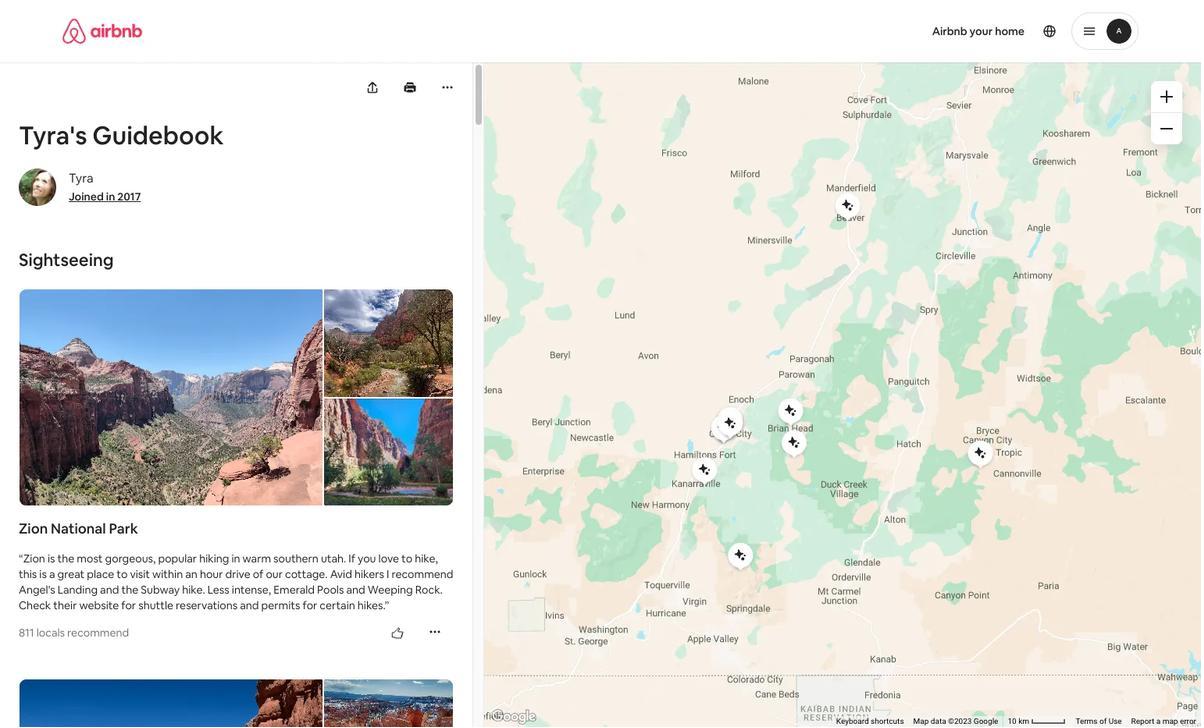 Task type: locate. For each thing, give the bounding box(es) containing it.
share image
[[368, 82, 377, 93]]

0 horizontal spatial a
[[49, 568, 55, 582]]

0 horizontal spatial in
[[106, 190, 115, 204]]

map data ©2023 google
[[913, 718, 999, 726]]

tyra's
[[19, 120, 87, 152]]

for down emerald at the left of page
[[303, 599, 317, 613]]

guidebook
[[92, 120, 224, 152]]

more options, zion national park image
[[429, 627, 441, 639]]

and down intense,
[[240, 599, 259, 613]]

1 vertical spatial recommend
[[67, 627, 129, 641]]

recommend
[[392, 568, 453, 582], [67, 627, 129, 641]]

0 vertical spatial to
[[402, 552, 412, 566]]

gorgeous,
[[105, 552, 156, 566]]

zion is the most gorgeous, popular hiking in warm southern utah. if you love to hike, this is a great place to visit within an hour drive of our cottage. avid hikers i recommend angel's landing and the subway hike. less intense, emerald pools and weeping rock. check their website for shuttle reservations and permits for certain hikes.
[[19, 552, 453, 613]]

popular
[[158, 552, 197, 566]]

google image
[[488, 708, 540, 728]]

a left map
[[1157, 718, 1161, 726]]

utah.
[[321, 552, 346, 566]]

and
[[100, 584, 119, 598], [346, 584, 365, 598], [240, 599, 259, 613]]

terms
[[1076, 718, 1098, 726]]

tyra image
[[19, 169, 56, 206]]

angel's
[[19, 584, 55, 598]]

warm
[[243, 552, 271, 566]]

1 vertical spatial a
[[1157, 718, 1161, 726]]

0 horizontal spatial of
[[253, 568, 263, 582]]

0 vertical spatial a
[[49, 568, 55, 582]]

the down visit
[[121, 584, 138, 598]]

the
[[57, 552, 74, 566], [121, 584, 138, 598]]

is up angel's
[[48, 552, 55, 566]]

to right 'love'
[[402, 552, 412, 566]]

tyra joined in 2017
[[69, 170, 141, 204]]

emerald
[[273, 584, 315, 598]]

0 horizontal spatial the
[[57, 552, 74, 566]]

their
[[53, 599, 77, 613]]

to
[[402, 552, 412, 566], [117, 568, 128, 582]]

report
[[1131, 718, 1155, 726]]

1 horizontal spatial in
[[232, 552, 240, 566]]

visit
[[130, 568, 150, 582]]

and down hikers
[[346, 584, 365, 598]]

of down warm
[[253, 568, 263, 582]]

hiking
[[199, 552, 229, 566]]

1 vertical spatial in
[[232, 552, 240, 566]]

map
[[1163, 718, 1178, 726]]

©2023
[[948, 718, 972, 726]]

1 vertical spatial to
[[117, 568, 128, 582]]

of left use
[[1100, 718, 1107, 726]]

0 horizontal spatial for
[[121, 599, 136, 613]]

map region
[[291, 20, 1201, 728]]

of
[[253, 568, 263, 582], [1100, 718, 1107, 726]]

hike,
[[415, 552, 438, 566]]

10 km button
[[1003, 717, 1071, 728]]

0 vertical spatial recommend
[[392, 568, 453, 582]]

0 vertical spatial of
[[253, 568, 263, 582]]

is
[[48, 552, 55, 566], [39, 568, 47, 582]]

hike.
[[182, 584, 205, 598]]

1 vertical spatial the
[[121, 584, 138, 598]]

zion for zion national park
[[19, 520, 48, 538]]

the up the great at the left bottom of the page
[[57, 552, 74, 566]]

recommend down hike,
[[392, 568, 453, 582]]

shuttle
[[138, 599, 173, 613]]

error
[[1180, 718, 1197, 726]]

zion inside zion is the most gorgeous, popular hiking in warm southern utah. if you love to hike, this is a great place to visit within an hour drive of our cottage. avid hikers i recommend angel's landing and the subway hike. less intense, emerald pools and weeping rock. check their website for shuttle reservations and permits for certain hikes.
[[23, 552, 45, 566]]

0 horizontal spatial is
[[39, 568, 47, 582]]

1 horizontal spatial for
[[303, 599, 317, 613]]

1 horizontal spatial of
[[1100, 718, 1107, 726]]

1 horizontal spatial a
[[1157, 718, 1161, 726]]

within
[[152, 568, 183, 582]]

our
[[266, 568, 283, 582]]

zion for zion is the most gorgeous, popular hiking in warm southern utah. if you love to hike, this is a great place to visit within an hour drive of our cottage. avid hikers i recommend angel's landing and the subway hike. less intense, emerald pools and weeping rock. check their website for shuttle reservations and permits for certain hikes.
[[23, 552, 45, 566]]

hikes.
[[358, 599, 385, 613]]

landing
[[58, 584, 98, 598]]

i
[[387, 568, 389, 582]]

place
[[87, 568, 114, 582]]

in up drive
[[232, 552, 240, 566]]

website
[[79, 599, 119, 613]]

your
[[970, 24, 993, 38]]

1 vertical spatial of
[[1100, 718, 1107, 726]]

1 horizontal spatial is
[[48, 552, 55, 566]]

recommend down website on the left bottom of page
[[67, 627, 129, 641]]

map
[[913, 718, 929, 726]]

permits
[[261, 599, 300, 613]]

1 horizontal spatial and
[[240, 599, 259, 613]]

shortcuts
[[871, 718, 904, 726]]

is right the this
[[39, 568, 47, 582]]

airbnb your home link
[[923, 15, 1034, 48]]

check
[[19, 599, 51, 613]]

for left shuttle
[[121, 599, 136, 613]]

hikers
[[355, 568, 384, 582]]

0 vertical spatial is
[[48, 552, 55, 566]]

1 vertical spatial zion
[[23, 552, 45, 566]]

this
[[19, 568, 37, 582]]

1 horizontal spatial to
[[402, 552, 412, 566]]

2 horizontal spatial and
[[346, 584, 365, 598]]

terms of use link
[[1076, 718, 1122, 726]]

a left the great at the left bottom of the page
[[49, 568, 55, 582]]

zion left national
[[19, 520, 48, 538]]

for
[[121, 599, 136, 613], [303, 599, 317, 613]]

in
[[106, 190, 115, 204], [232, 552, 240, 566]]

recommend inside zion is the most gorgeous, popular hiking in warm southern utah. if you love to hike, this is a great place to visit within an hour drive of our cottage. avid hikers i recommend angel's landing and the subway hike. less intense, emerald pools and weeping rock. check their website for shuttle reservations and permits for certain hikes.
[[392, 568, 453, 582]]

0 vertical spatial in
[[106, 190, 115, 204]]

you
[[358, 552, 376, 566]]

locals
[[37, 627, 65, 641]]

1 horizontal spatial recommend
[[392, 568, 453, 582]]

keyboard shortcuts
[[836, 718, 904, 726]]

10 km
[[1008, 718, 1031, 726]]

1 vertical spatial is
[[39, 568, 47, 582]]

0 vertical spatial zion
[[19, 520, 48, 538]]

drive
[[225, 568, 251, 582]]

zion
[[19, 520, 48, 538], [23, 552, 45, 566]]

to down gorgeous,
[[117, 568, 128, 582]]

in inside zion is the most gorgeous, popular hiking in warm southern utah. if you love to hike, this is a great place to visit within an hour drive of our cottage. avid hikers i recommend angel's landing and the subway hike. less intense, emerald pools and weeping rock. check their website for shuttle reservations and permits for certain hikes.
[[232, 552, 240, 566]]

2 for from the left
[[303, 599, 317, 613]]

zion up the this
[[23, 552, 45, 566]]

a
[[49, 568, 55, 582], [1157, 718, 1161, 726]]

and down place
[[100, 584, 119, 598]]

0 horizontal spatial recommend
[[67, 627, 129, 641]]

in left 2017
[[106, 190, 115, 204]]



Task type: vqa. For each thing, say whether or not it's contained in the screenshot.
Print icon
yes



Task type: describe. For each thing, give the bounding box(es) containing it.
subway
[[141, 584, 180, 598]]

more options, undefined image
[[441, 81, 454, 94]]

national
[[51, 520, 106, 538]]

2017
[[117, 190, 141, 204]]

google
[[974, 718, 999, 726]]

profile element
[[619, 0, 1139, 62]]

weeping
[[368, 584, 413, 598]]

pools
[[317, 584, 344, 598]]

zion national park
[[19, 520, 138, 538]]

park
[[109, 520, 138, 538]]

keyboard
[[836, 718, 869, 726]]

avid
[[330, 568, 352, 582]]

a inside zion is the most gorgeous, popular hiking in warm southern utah. if you love to hike, this is a great place to visit within an hour drive of our cottage. avid hikers i recommend angel's landing and the subway hike. less intense, emerald pools and weeping rock. check their website for shuttle reservations and permits for certain hikes.
[[49, 568, 55, 582]]

print image
[[404, 81, 416, 94]]

intense,
[[232, 584, 271, 598]]

sightseeing
[[19, 249, 114, 271]]

less
[[208, 584, 229, 598]]

km
[[1019, 718, 1029, 726]]

0 horizontal spatial to
[[117, 568, 128, 582]]

great
[[57, 568, 85, 582]]

use
[[1109, 718, 1122, 726]]

811 locals recommend
[[19, 627, 129, 641]]

zoom out image
[[1161, 123, 1173, 135]]

0 vertical spatial the
[[57, 552, 74, 566]]

data
[[931, 718, 946, 726]]

terms of use
[[1076, 718, 1122, 726]]

if
[[349, 552, 355, 566]]

love
[[378, 552, 399, 566]]

tyra
[[69, 170, 93, 187]]

zion national park link
[[19, 520, 454, 539]]

in inside tyra joined in 2017
[[106, 190, 115, 204]]

rock.
[[415, 584, 443, 598]]

report a map error link
[[1131, 718, 1197, 726]]

0 horizontal spatial and
[[100, 584, 119, 598]]

1 for from the left
[[121, 599, 136, 613]]

of inside zion is the most gorgeous, popular hiking in warm southern utah. if you love to hike, this is a great place to visit within an hour drive of our cottage. avid hikers i recommend angel's landing and the subway hike. less intense, emerald pools and weeping rock. check their website for shuttle reservations and permits for certain hikes.
[[253, 568, 263, 582]]

share image
[[366, 81, 379, 94]]

most
[[77, 552, 103, 566]]

reservations
[[176, 599, 238, 613]]

airbnb your home
[[932, 24, 1025, 38]]

report a map error
[[1131, 718, 1197, 726]]

joined in 2017 link
[[69, 190, 141, 204]]

mark as helpful, zion national park image
[[391, 628, 404, 640]]

tyra image
[[19, 169, 56, 206]]

an
[[185, 568, 197, 582]]

hour
[[200, 568, 223, 582]]

southern
[[273, 552, 319, 566]]

certain
[[320, 599, 355, 613]]

airbnb
[[932, 24, 967, 38]]

10
[[1008, 718, 1017, 726]]

joined
[[69, 190, 104, 204]]

tyra's guidebook
[[19, 120, 224, 152]]

zoom in image
[[1161, 91, 1173, 103]]

cottage.
[[285, 568, 328, 582]]

811
[[19, 627, 34, 641]]

1 horizontal spatial the
[[121, 584, 138, 598]]

home
[[995, 24, 1025, 38]]

keyboard shortcuts button
[[836, 717, 904, 728]]



